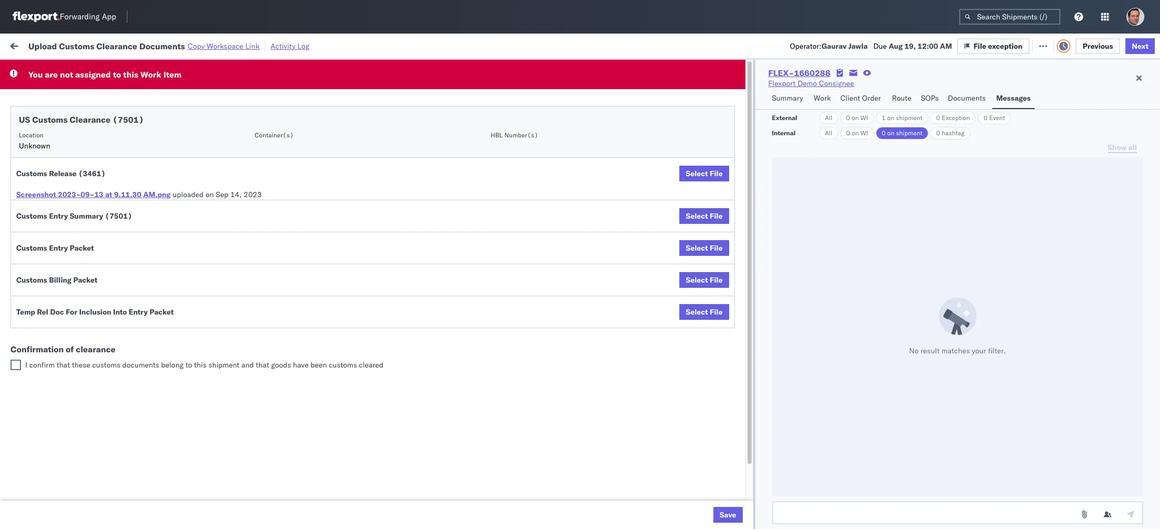 Task type: describe. For each thing, give the bounding box(es) containing it.
select for customs billing packet
[[686, 275, 708, 285]]

maeu9408431 for 8:30 pm pst, jan 23, 2023
[[870, 357, 923, 366]]

4 schedule pickup from los angeles, ca button from the top
[[24, 240, 153, 252]]

select file for customs entry summary (7501)
[[686, 211, 723, 221]]

11:00
[[204, 495, 224, 505]]

test123456 for omkar savant
[[870, 149, 914, 159]]

0 vertical spatial to
[[113, 69, 121, 80]]

am.png
[[143, 190, 171, 199]]

3 hlxu8034992 from the top
[[898, 149, 949, 158]]

(3461)
[[78, 169, 106, 178]]

2 that from the left
[[256, 360, 269, 370]]

2022 for third the schedule pickup from los angeles, ca link from the top
[[282, 195, 300, 205]]

4 1889466 from the top
[[723, 311, 755, 320]]

snoozed
[[219, 65, 244, 73]]

no result matches your filter.
[[910, 346, 1007, 356]]

13,
[[273, 265, 284, 274]]

4 schedule pickup from los angeles, ca link from the top
[[24, 240, 153, 251]]

4 1846748 from the top
[[723, 172, 755, 182]]

2 gvcu5265864 from the top
[[787, 518, 838, 528]]

forwarding app link
[[13, 12, 116, 22]]

3 schedule pickup from los angeles, ca link from the top
[[24, 194, 153, 205]]

belong
[[161, 360, 184, 370]]

customs release (3461)
[[16, 169, 106, 178]]

4, for fourth the schedule pickup from los angeles, ca link from the bottom of the page
[[273, 149, 280, 159]]

2 flex-2130387 from the top
[[701, 380, 755, 389]]

1 on shipment
[[882, 114, 923, 122]]

2 vertical spatial shipment
[[209, 360, 240, 370]]

nov for fourth the schedule pickup from los angeles, ca link from the bottom of the page
[[258, 149, 271, 159]]

confirm pickup from rotterdam, netherlands
[[24, 495, 175, 504]]

screenshot 2023-09-13 at 9.11.30 am.png uploaded on sep 14, 2023
[[16, 190, 262, 199]]

2 integration from the left
[[556, 495, 592, 505]]

3 1889466 from the top
[[723, 288, 755, 297]]

sep
[[216, 190, 229, 199]]

1 horizontal spatial jawla
[[1056, 103, 1074, 113]]

entry for summary
[[49, 211, 68, 221]]

schedule delivery appointment link for 11:59 pm pst, dec 13, 2022
[[24, 264, 129, 274]]

187
[[242, 41, 255, 50]]

los up (3461)
[[99, 149, 111, 158]]

1 fcl from the top
[[413, 103, 426, 113]]

us customs clearance (7501)
[[19, 114, 144, 125]]

2 nov from the top
[[258, 126, 271, 136]]

us
[[19, 114, 30, 125]]

confirm delivery button
[[24, 310, 80, 321]]

appointment for 8:30 pm pst, jan 23, 2023
[[86, 356, 129, 366]]

from for fifth the schedule pickup from los angeles, ca link from the top
[[82, 333, 97, 343]]

1 karl from the left
[[563, 495, 576, 505]]

los right 09-
[[99, 195, 111, 204]]

2 ceau7522281, hlxu6269489, hlxu8034992 from the top
[[787, 126, 949, 135]]

maeu9408431 for 11:00 pm pst, feb 2, 2023
[[870, 495, 923, 505]]

0 event
[[984, 114, 1006, 122]]

0 exception
[[937, 114, 971, 122]]

0 vertical spatial jawla
[[849, 41, 868, 51]]

pm up the 14,
[[226, 149, 238, 159]]

Search Work text field
[[808, 38, 922, 53]]

customs up customs billing packet at the bottom left
[[16, 243, 47, 253]]

1 2130387 from the top
[[723, 357, 755, 366]]

delivery for 8:30 pm pst, jan 23, 2023
[[57, 356, 84, 366]]

0 left hashtag
[[937, 129, 941, 137]]

1 vertical spatial documents
[[948, 93, 986, 103]]

flex id button
[[679, 82, 771, 93]]

client for client order
[[841, 93, 861, 103]]

in
[[157, 65, 163, 73]]

save button
[[714, 507, 743, 523]]

4:00 pm pst, dec 23, 2022
[[204, 288, 300, 297]]

los down 'us customs clearance (7501)'
[[99, 126, 111, 135]]

2 flex-1889466 from the top
[[701, 265, 755, 274]]

3 ceau7522281, from the top
[[787, 149, 840, 158]]

4 flex-2130387 from the top
[[701, 495, 755, 505]]

ocean fcl for 3rd schedule pickup from los angeles, ca button from the bottom of the page
[[389, 195, 426, 205]]

3 fcl from the top
[[413, 195, 426, 205]]

pm right uploaded
[[226, 195, 238, 205]]

2 ceau7522281, from the top
[[787, 126, 840, 135]]

resize handle column header for mbl/mawb numbers
[[1012, 81, 1025, 529]]

4 flex-1846748 from the top
[[701, 172, 755, 182]]

4 flex-1889466 from the top
[[701, 311, 755, 320]]

destination
[[1102, 403, 1141, 413]]

resize handle column header for client name
[[538, 81, 551, 529]]

resize handle column header for deadline
[[327, 81, 339, 529]]

schedule delivery appointment link for 8:30 pm pst, jan 23, 2023
[[24, 356, 129, 366]]

i
[[25, 360, 27, 370]]

1 2130384 from the top
[[723, 449, 755, 459]]

message
[[141, 41, 171, 50]]

dec for 13,
[[257, 265, 271, 274]]

4 ocean fcl from the top
[[389, 265, 426, 274]]

cleared
[[359, 360, 384, 370]]

abcdefg78456546
[[870, 311, 940, 320]]

customs entry packet
[[16, 243, 94, 253]]

customs up location at left top
[[32, 114, 68, 125]]

5 2130387 from the top
[[723, 518, 755, 528]]

select file button for customs release (3461)
[[680, 166, 729, 181]]

0 vertical spatial 2023
[[244, 190, 262, 199]]

hbl
[[491, 131, 503, 139]]

from for third the schedule pickup from los angeles, ca link from the top
[[82, 195, 97, 204]]

778 at risk
[[193, 41, 230, 50]]

client name button
[[467, 82, 540, 93]]

1 hlxu6269489, from the top
[[842, 103, 896, 112]]

2 4, from the top
[[273, 126, 280, 136]]

0 down "client order" at top
[[847, 114, 851, 122]]

activity
[[271, 41, 296, 51]]

1 1846748 from the top
[[723, 103, 755, 113]]

2022 for fourth the schedule pickup from los angeles, ca link from the bottom of the page
[[282, 149, 300, 159]]

1660288
[[794, 68, 831, 78]]

delivery inside button
[[53, 310, 80, 320]]

10 resize handle column header from the left
[[1095, 81, 1108, 529]]

all button for external
[[820, 112, 839, 124]]

5 flex-1846748 from the top
[[701, 195, 755, 205]]

select file button for customs entry packet
[[680, 240, 729, 256]]

schedule pickup from los angeles, ca for fifth the schedule pickup from los angeles, ca link from the top
[[24, 333, 153, 343]]

3 2130387 from the top
[[723, 426, 755, 436]]

sops
[[921, 93, 939, 103]]

3 resize handle column header from the left
[[372, 81, 384, 529]]

2 vertical spatial entry
[[129, 307, 148, 317]]

2 schedule pickup from los angeles, ca link from the top
[[24, 148, 153, 159]]

4 hlxu8034992 from the top
[[898, 172, 949, 181]]

pickup for 1st schedule pickup from los angeles, ca button from the bottom of the page
[[57, 333, 80, 343]]

customs inside upload customs clearance documents link
[[50, 218, 79, 227]]

0 vertical spatial gaurav
[[822, 41, 847, 51]]

pm left container(s)
[[226, 126, 238, 136]]

1 flex-2130387 from the top
[[701, 357, 755, 366]]

pickup for confirm pickup from rotterdam, netherlands 'button'
[[53, 495, 75, 504]]

all for external
[[825, 114, 833, 122]]

2 fcl from the top
[[413, 149, 426, 159]]

inclusion
[[79, 307, 111, 317]]

11:00 pm pst, feb 2, 2023
[[204, 495, 299, 505]]

2023 for 23,
[[279, 357, 297, 366]]

consignee button
[[551, 82, 668, 93]]

2 flex-1846748 from the top
[[701, 126, 755, 136]]

action
[[1124, 41, 1147, 50]]

2 lagerfeld from the left
[[661, 495, 693, 505]]

doc
[[50, 307, 64, 317]]

these
[[72, 360, 90, 370]]

customs left the billing
[[16, 275, 47, 285]]

due
[[874, 41, 887, 51]]

4 hlxu6269489, from the top
[[842, 172, 896, 181]]

: for status
[[76, 65, 78, 73]]

0 left exception
[[937, 114, 941, 122]]

1 that from the left
[[57, 360, 70, 370]]

internal
[[772, 129, 796, 137]]

jaehyung for jaehyung choi - test origin agent
[[1030, 357, 1061, 366]]

agent for jaehyung choi - test destination agent
[[1143, 403, 1161, 413]]

id
[[698, 84, 704, 92]]

customs down screenshot
[[16, 211, 47, 221]]

2 flex-2130384 from the top
[[701, 472, 755, 482]]

5 schedule pickup from los angeles, ca button from the top
[[24, 333, 153, 344]]

ready
[[80, 65, 99, 73]]

schedule delivery appointment link for 11:59 pm pdt, nov 4, 2022
[[24, 102, 129, 113]]

event
[[990, 114, 1006, 122]]

select file for customs release (3461)
[[686, 169, 723, 178]]

flexport demo consignee
[[769, 79, 855, 88]]

1 ceau7522281, from the top
[[787, 103, 840, 112]]

2 schedule pickup from los angeles, ca button from the top
[[24, 148, 153, 160]]

mbl/mawb
[[870, 84, 906, 92]]

am
[[940, 41, 953, 51]]

6 flex-1846748 from the top
[[701, 218, 755, 228]]

6 fcl from the top
[[413, 495, 426, 505]]

angeles, for 1st the schedule pickup from los angeles, ca link from the top of the page
[[113, 126, 141, 135]]

1 ceau7522281, hlxu6269489, hlxu8034992 from the top
[[787, 103, 949, 112]]

client name
[[473, 84, 508, 92]]

import work button
[[85, 34, 137, 57]]

ocean fcl for second schedule pickup from los angeles, ca button from the top
[[389, 149, 426, 159]]

1 11:59 pm pdt, nov 4, 2022 from the top
[[204, 103, 300, 113]]

clearance for upload customs clearance documents
[[81, 218, 115, 227]]

choi for destination
[[1063, 403, 1078, 413]]

3 hlxu6269489, from the top
[[842, 149, 896, 158]]

schedule for fourth the schedule pickup from los angeles, ca link from the bottom of the page
[[24, 149, 55, 158]]

flexport demo consignee link
[[769, 78, 855, 89]]

upload customs clearance documents copy workspace link
[[28, 41, 260, 51]]

2 2130384 from the top
[[723, 472, 755, 482]]

operator:
[[790, 41, 822, 51]]

3 flex-2130387 from the top
[[701, 426, 755, 436]]

pm down deadline
[[226, 103, 238, 113]]

external
[[772, 114, 798, 122]]

entry for packet
[[49, 243, 68, 253]]

3 11:59 pm pdt, nov 4, 2022 from the top
[[204, 149, 300, 159]]

container numbers button
[[781, 82, 854, 93]]

2 appointment from the top
[[86, 172, 129, 181]]

12:00
[[918, 41, 939, 51]]

wi for 0
[[861, 129, 869, 137]]

1 vertical spatial work
[[140, 69, 161, 80]]

5 schedule pickup from los angeles, ca link from the top
[[24, 333, 153, 343]]

1 integration test account - karl lagerfeld from the left
[[473, 495, 609, 505]]

customs up status
[[59, 41, 94, 51]]

2 integration test account - karl lagerfeld from the left
[[556, 495, 693, 505]]

1 account from the left
[[527, 495, 554, 505]]

you are not assigned to this work item
[[28, 69, 182, 80]]

3 flex-1846748 from the top
[[701, 149, 755, 159]]

pickup for second schedule pickup from los angeles, ca button from the bottom
[[57, 241, 80, 250]]

select file button for customs entry summary (7501)
[[680, 208, 729, 224]]

all button for internal
[[820, 127, 839, 140]]

2 account from the left
[[610, 495, 638, 505]]

angeles, for third the schedule pickup from los angeles, ca link from the top
[[113, 195, 141, 204]]

snooze
[[345, 84, 365, 92]]

shipment for 0 on shipment
[[897, 129, 923, 137]]

4, for 'schedule delivery appointment' link associated with 11:59 pm pdt, nov 4, 2022
[[273, 103, 280, 113]]

schedule delivery appointment button for 11:59 pm pdt, nov 4, 2022
[[24, 102, 129, 114]]

upload for upload customs clearance documents copy workspace link
[[28, 41, 57, 51]]

1 schedule pickup from los angeles, ca button from the top
[[24, 125, 153, 137]]

my
[[10, 38, 27, 53]]

4 ceau7522281, hlxu6269489, hlxu8034992 from the top
[[787, 172, 949, 181]]

2 11:59 from the top
[[204, 126, 224, 136]]

pst, for 8:30
[[235, 357, 251, 366]]

gaurav jawla
[[1030, 103, 1074, 113]]

pm right 4:00
[[221, 288, 233, 297]]

4 ceau7522281, from the top
[[787, 172, 840, 181]]

2022 for 'schedule delivery appointment' link for 11:59 pm pst, dec 13, 2022
[[286, 265, 304, 274]]

schedule pickup from los angeles, ca for third the schedule pickup from los angeles, ca link from the top
[[24, 195, 153, 204]]

1 ocean fcl from the top
[[389, 103, 426, 113]]

2 1846748 from the top
[[723, 126, 755, 136]]

batch action button
[[1085, 38, 1154, 53]]

file for customs release (3461)
[[710, 169, 723, 178]]

5 flex-2130387 from the top
[[701, 518, 755, 528]]

11:59 for fourth the schedule pickup from los angeles, ca link from the bottom of the page
[[204, 149, 224, 159]]

4 fcl from the top
[[413, 265, 426, 274]]

schedule pickup from los angeles, ca for fourth the schedule pickup from los angeles, ca link from the bottom of the page
[[24, 149, 153, 158]]

1 gvcu5265864 from the top
[[787, 495, 838, 505]]

select file for temp rel doc for inclusion into entry packet
[[686, 307, 723, 317]]

documents
[[122, 360, 159, 370]]

forwarding app
[[60, 12, 116, 22]]

schedule for 'schedule delivery appointment' link associated with 11:59 pm pdt, nov 4, 2022
[[24, 103, 55, 112]]

2023-
[[58, 190, 81, 199]]

screenshot 2023-09-13 at 9.11.30 am.png link
[[16, 189, 171, 200]]

flex-1660288 link
[[769, 68, 831, 78]]

delivery for 11:59 pm pst, dec 13, 2022
[[57, 264, 84, 274]]

log
[[298, 41, 310, 51]]

confirm delivery link
[[24, 310, 80, 320]]

pm right 11:00
[[226, 495, 238, 505]]

container
[[787, 84, 815, 92]]

clearance
[[76, 344, 116, 355]]

1 lagerfeld from the left
[[578, 495, 609, 505]]

pm up 4:00 pm pst, dec 23, 2022
[[226, 265, 238, 274]]

next button
[[1126, 38, 1155, 54]]

confirm for confirm pickup from rotterdam, netherlands
[[24, 495, 51, 504]]

schedule delivery appointment for 11:59 pm pst, dec 13, 2022
[[24, 264, 129, 274]]

2022 for 'schedule delivery appointment' link associated with 11:59 pm pdt, nov 4, 2022
[[282, 103, 300, 113]]

: for snoozed
[[244, 65, 246, 73]]

confirm for confirm pickup from los angeles, ca
[[24, 287, 51, 297]]

previous
[[1083, 41, 1114, 51]]

demo
[[798, 79, 817, 88]]

confirm pickup from los angeles, ca button
[[24, 287, 149, 298]]

2 2130387 from the top
[[723, 380, 755, 389]]

temp
[[16, 307, 35, 317]]

resize handle column header for flex id
[[769, 81, 781, 529]]

1 horizontal spatial gaurav
[[1030, 103, 1054, 113]]

status
[[57, 65, 76, 73]]

jan
[[253, 357, 264, 366]]

pst, for 4:00
[[235, 288, 251, 297]]

6 1846748 from the top
[[723, 218, 755, 228]]

3 flex-1889466 from the top
[[701, 288, 755, 297]]

13
[[94, 190, 103, 199]]

1 1889466 from the top
[[723, 242, 755, 251]]



Task type: vqa. For each thing, say whether or not it's contained in the screenshot.
fifth Select File Button from the top of the page
yes



Task type: locate. For each thing, give the bounding box(es) containing it.
0 horizontal spatial gaurav
[[822, 41, 847, 51]]

5 11:59 from the top
[[204, 265, 224, 274]]

pst, left jan
[[235, 357, 251, 366]]

maeu9736123
[[870, 334, 923, 343]]

confirm inside button
[[24, 287, 51, 297]]

1 horizontal spatial work
[[140, 69, 161, 80]]

(7501) for us customs clearance (7501)
[[113, 114, 144, 125]]

1 vertical spatial at
[[105, 190, 112, 199]]

1 vertical spatial confirm
[[24, 310, 51, 320]]

angeles, up 9.11.30
[[113, 149, 141, 158]]

0 vertical spatial at
[[209, 41, 215, 50]]

messages button
[[993, 89, 1035, 109]]

1 vertical spatial to
[[186, 360, 192, 370]]

2 vertical spatial clearance
[[81, 218, 115, 227]]

flex-1662119 button
[[684, 400, 757, 415], [684, 400, 757, 415]]

1 vertical spatial maeu9408431
[[870, 495, 923, 505]]

that
[[57, 360, 70, 370], [256, 360, 269, 370]]

9 resize handle column header from the left
[[1012, 81, 1025, 529]]

0 vertical spatial confirm
[[24, 287, 51, 297]]

gaurav down messages
[[1030, 103, 1054, 113]]

packet for customs billing packet
[[73, 275, 98, 285]]

2 vertical spatial maeu9408431
[[870, 518, 923, 528]]

los inside button
[[95, 287, 106, 297]]

file
[[981, 41, 994, 50], [974, 41, 987, 51], [710, 169, 723, 178], [710, 211, 723, 221], [710, 243, 723, 253], [710, 275, 723, 285], [710, 307, 723, 317]]

schedule delivery appointment up 'us customs clearance (7501)'
[[24, 103, 129, 112]]

flex-1846748
[[701, 103, 755, 113], [701, 126, 755, 136], [701, 149, 755, 159], [701, 172, 755, 182], [701, 195, 755, 205], [701, 218, 755, 228]]

from for 1st the schedule pickup from los angeles, ca link from the top of the page
[[82, 126, 97, 135]]

schedule pickup from los angeles, ca link up (3461)
[[24, 148, 153, 159]]

that right and
[[256, 360, 269, 370]]

2 schedule delivery appointment from the top
[[24, 172, 129, 181]]

upload inside button
[[24, 218, 48, 227]]

progress
[[164, 65, 191, 73]]

upload customs clearance documents link
[[24, 217, 155, 228]]

187 on track
[[242, 41, 284, 50]]

1 hlxu8034992 from the top
[[898, 103, 949, 112]]

pickup inside 'button'
[[53, 495, 75, 504]]

1 horizontal spatial this
[[194, 360, 207, 370]]

agent right origin
[[1124, 357, 1144, 366]]

schedule pickup from los angeles, ca up (3461)
[[24, 149, 153, 158]]

from for 'confirm pickup from los angeles, ca' link
[[77, 287, 93, 297]]

0 vertical spatial summary
[[772, 93, 804, 103]]

unknown
[[19, 141, 50, 151]]

clearance down workitem button
[[70, 114, 111, 125]]

1 vertical spatial jaehyung
[[1030, 403, 1061, 413]]

2 hlxu8034992 from the top
[[898, 126, 949, 135]]

1 maeu9408431 from the top
[[870, 357, 923, 366]]

account
[[527, 495, 554, 505], [610, 495, 638, 505]]

8:30
[[204, 357, 220, 366]]

workspace
[[207, 41, 244, 51]]

exception
[[942, 114, 971, 122]]

schedule pickup from los angeles, ca for 4th the schedule pickup from los angeles, ca link from the top of the page
[[24, 241, 153, 250]]

pm right the '8:30'
[[221, 357, 233, 366]]

confirmation
[[10, 344, 64, 355]]

1 vertical spatial (7501)
[[105, 211, 132, 221]]

schedule pickup from los angeles, ca for 1st the schedule pickup from los angeles, ca link from the top of the page
[[24, 126, 153, 135]]

5 schedule from the top
[[24, 195, 55, 204]]

from up temp rel doc for inclusion into entry packet
[[77, 287, 93, 297]]

5 fcl from the top
[[413, 288, 426, 297]]

0 horizontal spatial karl
[[563, 495, 576, 505]]

(7501) for customs entry summary (7501)
[[105, 211, 132, 221]]

numbers for mbl/mawb numbers
[[908, 84, 934, 92]]

from down upload customs clearance documents button
[[82, 241, 97, 250]]

schedule pickup from los angeles, ca button down 'us customs clearance (7501)'
[[24, 125, 153, 137]]

schedule delivery appointment button up 'us customs clearance (7501)'
[[24, 102, 129, 114]]

assigned
[[75, 69, 111, 80]]

client left name
[[473, 84, 490, 92]]

delivery for 11:59 pm pdt, nov 4, 2022
[[57, 103, 84, 112]]

import
[[89, 41, 113, 50]]

pickup inside button
[[53, 287, 75, 297]]

customs
[[92, 360, 120, 370], [329, 360, 357, 370]]

select for customs release (3461)
[[686, 169, 708, 178]]

1 horizontal spatial at
[[209, 41, 215, 50]]

appointment
[[86, 103, 129, 112], [86, 172, 129, 181], [86, 264, 129, 274], [86, 356, 129, 366]]

23, right jan
[[266, 357, 277, 366]]

your
[[972, 346, 987, 356]]

from for fourth the schedule pickup from los angeles, ca link from the bottom of the page
[[82, 149, 97, 158]]

confirm for confirm delivery
[[24, 310, 51, 320]]

packet
[[70, 243, 94, 253], [73, 275, 98, 285], [150, 307, 174, 317]]

appointment down the clearance
[[86, 356, 129, 366]]

file exception button
[[965, 38, 1037, 53], [965, 38, 1037, 53], [958, 38, 1030, 54], [958, 38, 1030, 54]]

None text field
[[772, 501, 1144, 524]]

forwarding
[[60, 12, 100, 22]]

0 vertical spatial (7501)
[[113, 114, 144, 125]]

1 horizontal spatial lagerfeld
[[661, 495, 693, 505]]

to right the belong
[[186, 360, 192, 370]]

hbl number(s)
[[491, 131, 538, 139]]

schedule for fifth the schedule pickup from los angeles, ca link from the top
[[24, 333, 55, 343]]

packet up 'confirm pickup from los angeles, ca' link
[[73, 275, 98, 285]]

number(s)
[[505, 131, 538, 139]]

client for client name
[[473, 84, 490, 92]]

clearance for us customs clearance (7501)
[[70, 114, 111, 125]]

11:59 for 'schedule delivery appointment' link associated with 11:59 pm pdt, nov 4, 2022
[[204, 103, 224, 113]]

(7501) down workitem button
[[113, 114, 144, 125]]

angeles, for fifth the schedule pickup from los angeles, ca link from the top
[[113, 333, 141, 343]]

at left risk
[[209, 41, 215, 50]]

1 vertical spatial 2130384
[[723, 472, 755, 482]]

appointment up 13
[[86, 172, 129, 181]]

0 vertical spatial documents
[[139, 41, 185, 51]]

order
[[863, 93, 881, 103]]

maeu9408431
[[870, 357, 923, 366], [870, 495, 923, 505], [870, 518, 923, 528]]

0 down "client order" button
[[847, 129, 851, 137]]

ca inside 'confirm pickup from los angeles, ca' link
[[139, 287, 149, 297]]

this right the belong
[[194, 360, 207, 370]]

clearance inside button
[[81, 218, 115, 227]]

due aug 19, 12:00 am
[[874, 41, 953, 51]]

client inside button
[[473, 84, 490, 92]]

schedule pickup from los angeles, ca button down upload customs clearance documents button
[[24, 240, 153, 252]]

1 vertical spatial client
[[841, 93, 861, 103]]

0 vertical spatial client
[[473, 84, 490, 92]]

documents down screenshot 2023-09-13 at 9.11.30 am.png uploaded on sep 14, 2023
[[117, 218, 155, 227]]

1 vertical spatial dec
[[253, 288, 266, 297]]

ocean fcl for confirm pickup from rotterdam, netherlands 'button'
[[389, 495, 426, 505]]

0 horizontal spatial to
[[113, 69, 121, 80]]

23,
[[268, 288, 280, 297], [266, 357, 277, 366]]

schedule pickup from los angeles, ca link up 'customs entry summary (7501)'
[[24, 194, 153, 205]]

1 vertical spatial this
[[194, 360, 207, 370]]

app
[[102, 12, 116, 22]]

agent right the destination
[[1143, 403, 1161, 413]]

0 vertical spatial 2130384
[[723, 449, 755, 459]]

appointment for 11:59 pm pst, dec 13, 2022
[[86, 264, 129, 274]]

clearance for upload customs clearance documents copy workspace link
[[96, 41, 137, 51]]

1 vertical spatial upload
[[24, 218, 48, 227]]

work button
[[810, 89, 837, 109]]

0 on shipment
[[882, 129, 923, 137]]

1 vertical spatial agent
[[1143, 403, 1161, 413]]

19,
[[905, 41, 916, 51]]

7 schedule from the top
[[24, 264, 55, 274]]

select for customs entry summary (7501)
[[686, 211, 708, 221]]

1 jaehyung from the top
[[1030, 357, 1061, 366]]

0 vertical spatial shipment
[[897, 114, 923, 122]]

11:59 for 'schedule delivery appointment' link for 11:59 pm pst, dec 13, 2022
[[204, 265, 224, 274]]

1 vertical spatial gvcu5265864
[[787, 518, 838, 528]]

1 vertical spatial test123456
[[870, 126, 914, 136]]

resize handle column header for workitem
[[185, 81, 197, 529]]

5 select file from the top
[[686, 307, 723, 317]]

1
[[882, 114, 886, 122]]

schedule delivery appointment up the billing
[[24, 264, 129, 274]]

clearance
[[96, 41, 137, 51], [70, 114, 111, 125], [81, 218, 115, 227]]

schedule for 1st the schedule pickup from los angeles, ca link from the top of the page
[[24, 126, 55, 135]]

summary button
[[768, 89, 810, 109]]

1 customs from the left
[[92, 360, 120, 370]]

0 horizontal spatial jawla
[[849, 41, 868, 51]]

angeles, down upload customs clearance documents button
[[113, 241, 141, 250]]

1 schedule delivery appointment from the top
[[24, 103, 129, 112]]

0 horizontal spatial summary
[[70, 211, 103, 221]]

pickup up the of
[[57, 333, 80, 343]]

upload down screenshot
[[24, 218, 48, 227]]

0 vertical spatial work
[[115, 41, 133, 50]]

2 karl from the left
[[646, 495, 659, 505]]

work right 'import'
[[115, 41, 133, 50]]

: right not
[[76, 65, 78, 73]]

packet right "into"
[[150, 307, 174, 317]]

confirm pickup from rotterdam, netherlands link
[[24, 494, 175, 505]]

8 resize handle column header from the left
[[852, 81, 865, 529]]

deadline button
[[198, 82, 329, 93]]

4 select file button from the top
[[680, 272, 729, 288]]

resize handle column header
[[185, 81, 197, 529], [327, 81, 339, 529], [372, 81, 384, 529], [455, 81, 467, 529], [538, 81, 551, 529], [666, 81, 679, 529], [769, 81, 781, 529], [852, 81, 865, 529], [1012, 81, 1025, 529], [1095, 81, 1108, 529], [1134, 81, 1147, 529]]

flex-2130384 down flex-1662119 in the right bottom of the page
[[701, 449, 755, 459]]

schedule
[[24, 103, 55, 112], [24, 126, 55, 135], [24, 149, 55, 158], [24, 172, 55, 181], [24, 195, 55, 204], [24, 241, 55, 250], [24, 264, 55, 274], [24, 333, 55, 343], [24, 356, 55, 366]]

1 : from the left
[[76, 65, 78, 73]]

2 vertical spatial work
[[814, 93, 831, 103]]

flex-2130384 button
[[684, 447, 757, 461], [684, 447, 757, 461], [684, 470, 757, 484], [684, 470, 757, 484]]

1 flex-1889466 from the top
[[701, 242, 755, 251]]

jaehyung
[[1030, 357, 1061, 366], [1030, 403, 1061, 413]]

1 choi from the top
[[1063, 357, 1078, 366]]

schedule pickup from los angeles, ca button up 'customs entry summary (7501)'
[[24, 194, 153, 206]]

test123456 up 1
[[870, 103, 914, 113]]

3 test123456 from the top
[[870, 149, 914, 159]]

dec down 11:59 pm pst, dec 13, 2022
[[253, 288, 266, 297]]

2023 right the 14,
[[244, 190, 262, 199]]

schedule pickup from los angeles, ca link down upload customs clearance documents button
[[24, 240, 153, 251]]

0
[[847, 114, 851, 122], [937, 114, 941, 122], [984, 114, 988, 122], [847, 129, 851, 137], [882, 129, 886, 137], [937, 129, 941, 137]]

3 schedule delivery appointment link from the top
[[24, 264, 129, 274]]

1 vertical spatial 0 on wi
[[847, 129, 869, 137]]

omkar savant
[[1030, 149, 1077, 159]]

dec for 23,
[[253, 288, 266, 297]]

2 select file from the top
[[686, 211, 723, 221]]

pdt, for 'schedule delivery appointment' link associated with 11:59 pm pdt, nov 4, 2022
[[239, 103, 256, 113]]

3 1846748 from the top
[[723, 149, 755, 159]]

0 vertical spatial flex-2130384
[[701, 449, 755, 459]]

packet down upload customs clearance documents button
[[70, 243, 94, 253]]

0 vertical spatial maeu9408431
[[870, 357, 923, 366]]

2 schedule delivery appointment link from the top
[[24, 171, 129, 182]]

schedule delivery appointment up 2023-
[[24, 172, 129, 181]]

resize handle column header for consignee
[[666, 81, 679, 529]]

1 nov from the top
[[258, 103, 271, 113]]

nov for third the schedule pickup from los angeles, ca link from the top
[[258, 195, 271, 205]]

1 vertical spatial flex-2130384
[[701, 472, 755, 482]]

from for 4th the schedule pickup from los angeles, ca link from the top of the page
[[82, 241, 97, 250]]

2 vertical spatial documents
[[117, 218, 155, 227]]

2 : from the left
[[244, 65, 246, 73]]

have
[[293, 360, 309, 370]]

from right 2023-
[[82, 195, 97, 204]]

14,
[[230, 190, 242, 199]]

2 horizontal spatial work
[[814, 93, 831, 103]]

4 11:59 from the top
[[204, 195, 224, 205]]

message (0)
[[141, 41, 184, 50]]

copy workspace link button
[[188, 41, 260, 51]]

confirm inside 'button'
[[24, 495, 51, 504]]

4 2130387 from the top
[[723, 495, 755, 505]]

shipment up 0 on shipment
[[897, 114, 923, 122]]

select file for customs entry packet
[[686, 243, 723, 253]]

1 all from the top
[[825, 114, 833, 122]]

lagerfeld
[[578, 495, 609, 505], [661, 495, 693, 505]]

select for temp rel doc for inclusion into entry packet
[[686, 307, 708, 317]]

1 vertical spatial 2023
[[279, 357, 297, 366]]

0 vertical spatial entry
[[49, 211, 68, 221]]

client inside button
[[841, 93, 861, 103]]

schedule delivery appointment button for 11:59 pm pst, dec 13, 2022
[[24, 264, 129, 275]]

documents up exception
[[948, 93, 986, 103]]

documents for upload customs clearance documents copy workspace link
[[139, 41, 185, 51]]

4 appointment from the top
[[86, 356, 129, 366]]

confirm pickup from los angeles, ca
[[24, 287, 149, 297]]

4 nov from the top
[[258, 195, 271, 205]]

los up the clearance
[[99, 333, 111, 343]]

0 on wi for 0
[[847, 129, 869, 137]]

3 select file button from the top
[[680, 240, 729, 256]]

0 horizontal spatial no
[[248, 65, 257, 73]]

test123456 down 0 on shipment
[[870, 149, 914, 159]]

schedule delivery appointment down the of
[[24, 356, 129, 366]]

1 schedule from the top
[[24, 103, 55, 112]]

from down 'us customs clearance (7501)'
[[82, 126, 97, 135]]

pickup for "confirm pickup from los angeles, ca" button
[[53, 287, 75, 297]]

pickup for 3rd schedule pickup from los angeles, ca button from the bottom of the page
[[57, 195, 80, 204]]

resize handle column header for mode
[[455, 81, 467, 529]]

2,
[[272, 495, 279, 505]]

0 vertical spatial wi
[[861, 114, 869, 122]]

flex-1893174
[[701, 334, 755, 343]]

delivery
[[57, 103, 84, 112], [57, 172, 84, 181], [57, 264, 84, 274], [53, 310, 80, 320], [57, 356, 84, 366]]

schedule delivery appointment link up 2023-
[[24, 171, 129, 182]]

0 horizontal spatial that
[[57, 360, 70, 370]]

billing
[[49, 275, 72, 285]]

2 ocean fcl from the top
[[389, 149, 426, 159]]

los up the inclusion
[[95, 287, 106, 297]]

1 horizontal spatial integration
[[556, 495, 592, 505]]

9 schedule from the top
[[24, 356, 55, 366]]

angeles, right 13
[[113, 195, 141, 204]]

schedule pickup from los angeles, ca up 'customs entry summary (7501)'
[[24, 195, 153, 204]]

customs billing packet
[[16, 275, 98, 285]]

upload for upload customs clearance documents
[[24, 218, 48, 227]]

2 customs from the left
[[329, 360, 357, 370]]

2022 for 'confirm pickup from los angeles, ca' link
[[281, 288, 300, 297]]

4 4, from the top
[[273, 195, 280, 205]]

0 vertical spatial all
[[825, 114, 833, 122]]

test123456 down 1
[[870, 126, 914, 136]]

0 vertical spatial 0 on wi
[[847, 114, 869, 122]]

documents
[[139, 41, 185, 51], [948, 93, 986, 103], [117, 218, 155, 227]]

0 horizontal spatial account
[[527, 495, 554, 505]]

23, for 2023
[[266, 357, 277, 366]]

1 appointment from the top
[[86, 103, 129, 112]]

choi
[[1063, 357, 1078, 366], [1063, 403, 1078, 413]]

from up the clearance
[[82, 333, 97, 343]]

0 horizontal spatial :
[[76, 65, 78, 73]]

0 vertical spatial test123456
[[870, 103, 914, 113]]

pickup up 'customs entry summary (7501)'
[[57, 195, 80, 204]]

schedule delivery appointment for 8:30 pm pst, jan 23, 2023
[[24, 356, 129, 366]]

customs entry summary (7501)
[[16, 211, 132, 221]]

0 horizontal spatial work
[[115, 41, 133, 50]]

item
[[164, 69, 182, 80]]

angeles, inside button
[[108, 287, 137, 297]]

pst, down 11:59 pm pst, dec 13, 2022
[[235, 288, 251, 297]]

0 vertical spatial choi
[[1063, 357, 1078, 366]]

hashtag
[[942, 129, 965, 137]]

0 left event
[[984, 114, 988, 122]]

1 schedule delivery appointment link from the top
[[24, 102, 129, 113]]

None checkbox
[[10, 360, 21, 370]]

container numbers
[[787, 84, 842, 92]]

1 horizontal spatial customs
[[329, 360, 357, 370]]

1 vertical spatial jawla
[[1056, 103, 1074, 113]]

2130384 down 1662119
[[723, 449, 755, 459]]

1 flex-1846748 from the top
[[701, 103, 755, 113]]

0 on wi for 1
[[847, 114, 869, 122]]

customs up customs entry packet
[[50, 218, 79, 227]]

file for customs billing packet
[[710, 275, 723, 285]]

pickup left rotterdam,
[[53, 495, 75, 504]]

2 0 on wi from the top
[[847, 129, 869, 137]]

0 horizontal spatial client
[[473, 84, 490, 92]]

1 vertical spatial packet
[[73, 275, 98, 285]]

no left result on the right bottom of page
[[910, 346, 919, 356]]

pickup down the billing
[[53, 287, 75, 297]]

0 vertical spatial jaehyung
[[1030, 357, 1061, 366]]

1 vertical spatial shipment
[[897, 129, 923, 137]]

file for customs entry summary (7501)
[[710, 211, 723, 221]]

schedule delivery appointment link down the of
[[24, 356, 129, 366]]

angeles, for 'confirm pickup from los angeles, ca' link
[[108, 287, 137, 297]]

3 ocean fcl from the top
[[389, 195, 426, 205]]

pst, for 11:00
[[239, 495, 255, 505]]

0 hashtag
[[937, 129, 965, 137]]

0 vertical spatial gvcu5265864
[[787, 495, 838, 505]]

2 vertical spatial packet
[[150, 307, 174, 317]]

9.11.30
[[114, 190, 141, 199]]

Search Shipments (/) text field
[[960, 9, 1061, 25]]

1 vertical spatial entry
[[49, 243, 68, 253]]

0 vertical spatial clearance
[[96, 41, 137, 51]]

resize handle column header for container numbers
[[852, 81, 865, 529]]

summary inside 'summary' "button"
[[772, 93, 804, 103]]

pst, up 4:00 pm pst, dec 23, 2022
[[239, 265, 255, 274]]

file for temp rel doc for inclusion into entry packet
[[710, 307, 723, 317]]

i confirm that these customs documents belong to this shipment and that goods have been customs cleared
[[25, 360, 384, 370]]

pdt, for fourth the schedule pickup from los angeles, ca link from the bottom of the page
[[239, 149, 256, 159]]

2 vertical spatial confirm
[[24, 495, 51, 504]]

link
[[245, 41, 260, 51]]

schedule pickup from los angeles, ca up the clearance
[[24, 333, 153, 343]]

client
[[473, 84, 490, 92], [841, 93, 861, 103]]

goods
[[271, 360, 291, 370]]

4, for third the schedule pickup from los angeles, ca link from the top
[[273, 195, 280, 205]]

from
[[82, 126, 97, 135], [82, 149, 97, 158], [82, 195, 97, 204], [82, 241, 97, 250], [77, 287, 93, 297], [82, 333, 97, 343], [77, 495, 93, 504]]

schedule delivery appointment button down the of
[[24, 356, 129, 367]]

summary down 09-
[[70, 211, 103, 221]]

8:30 pm pst, jan 23, 2023
[[204, 357, 297, 366]]

4 schedule delivery appointment from the top
[[24, 356, 129, 366]]

0 vertical spatial dec
[[257, 265, 271, 274]]

pickup down 'customs entry summary (7501)'
[[57, 241, 80, 250]]

1 horizontal spatial that
[[256, 360, 269, 370]]

1 horizontal spatial numbers
[[908, 84, 934, 92]]

2023 right 2,
[[281, 495, 299, 505]]

11 resize handle column header from the left
[[1134, 81, 1147, 529]]

choi down jaehyung choi - test origin agent at the bottom of page
[[1063, 403, 1078, 413]]

0 vertical spatial agent
[[1124, 357, 1144, 366]]

0 horizontal spatial at
[[105, 190, 112, 199]]

2 all from the top
[[825, 129, 833, 137]]

pickup for 1st schedule pickup from los angeles, ca button from the top of the page
[[57, 126, 80, 135]]

hlxu6269489,
[[842, 103, 896, 112], [842, 126, 896, 135], [842, 149, 896, 158], [842, 172, 896, 181]]

11:59 for third the schedule pickup from los angeles, ca link from the top
[[204, 195, 224, 205]]

2 test123456 from the top
[[870, 126, 914, 136]]

pdt,
[[239, 103, 256, 113], [239, 126, 256, 136], [239, 149, 256, 159], [239, 195, 256, 205]]

schedule for third 'schedule delivery appointment' link from the bottom
[[24, 172, 55, 181]]

upload customs clearance documents
[[24, 218, 155, 227]]

1 vertical spatial wi
[[861, 129, 869, 137]]

2 vertical spatial test123456
[[870, 149, 914, 159]]

6 ocean fcl from the top
[[389, 495, 426, 505]]

batch action
[[1102, 41, 1147, 50]]

flex
[[684, 84, 696, 92]]

0 horizontal spatial consignee
[[556, 84, 586, 92]]

appointment for 11:59 pm pdt, nov 4, 2022
[[86, 103, 129, 112]]

1 vertical spatial summary
[[70, 211, 103, 221]]

0 horizontal spatial numbers
[[816, 84, 842, 92]]

choi for origin
[[1063, 357, 1078, 366]]

los down upload customs clearance documents button
[[99, 241, 111, 250]]

3 maeu9408431 from the top
[[870, 518, 923, 528]]

1 schedule pickup from los angeles, ca link from the top
[[24, 125, 153, 136]]

customs right 'been'
[[329, 360, 357, 370]]

1 schedule delivery appointment button from the top
[[24, 102, 129, 114]]

pst, left feb
[[239, 495, 255, 505]]

nov for 'schedule delivery appointment' link associated with 11:59 pm pdt, nov 4, 2022
[[258, 103, 271, 113]]

0 horizontal spatial lagerfeld
[[578, 495, 609, 505]]

1 vertical spatial all button
[[820, 127, 839, 140]]

consignee inside flexport demo consignee link
[[819, 79, 855, 88]]

0 vertical spatial all button
[[820, 112, 839, 124]]

2 11:59 pm pdt, nov 4, 2022 from the top
[[204, 126, 300, 136]]

choi left origin
[[1063, 357, 1078, 366]]

wi for 1
[[861, 114, 869, 122]]

0 horizontal spatial integration
[[473, 495, 509, 505]]

1 vertical spatial choi
[[1063, 403, 1078, 413]]

pickup down 'us customs clearance (7501)'
[[57, 126, 80, 135]]

snoozed : no
[[219, 65, 257, 73]]

confirm inside button
[[24, 310, 51, 320]]

select for customs entry packet
[[686, 243, 708, 253]]

at
[[209, 41, 215, 50], [105, 190, 112, 199]]

from inside 'button'
[[77, 495, 93, 504]]

shipment for 1 on shipment
[[897, 114, 923, 122]]

mbl/mawb numbers
[[870, 84, 934, 92]]

2 schedule delivery appointment button from the top
[[24, 171, 129, 183]]

flexport. image
[[13, 12, 60, 22]]

integration test account - karl lagerfeld
[[473, 495, 609, 505], [556, 495, 693, 505]]

select file button for temp rel doc for inclusion into entry packet
[[680, 304, 729, 320]]

1846748
[[723, 103, 755, 113], [723, 126, 755, 136], [723, 149, 755, 159], [723, 172, 755, 182], [723, 195, 755, 205], [723, 218, 755, 228]]

2 maeu9408431 from the top
[[870, 495, 923, 505]]

packet for customs entry packet
[[70, 243, 94, 253]]

8 schedule from the top
[[24, 333, 55, 343]]

1 horizontal spatial account
[[610, 495, 638, 505]]

schedule delivery appointment link up 'us customs clearance (7501)'
[[24, 102, 129, 113]]

all for internal
[[825, 129, 833, 137]]

5 resize handle column header from the left
[[538, 81, 551, 529]]

1893174
[[723, 334, 755, 343]]

1 integration from the left
[[473, 495, 509, 505]]

1 vertical spatial no
[[910, 346, 919, 356]]

agent for jaehyung choi - test origin agent
[[1124, 357, 1144, 366]]

3 schedule pickup from los angeles, ca button from the top
[[24, 194, 153, 206]]

schedule delivery appointment link
[[24, 102, 129, 113], [24, 171, 129, 182], [24, 264, 129, 274], [24, 356, 129, 366]]

all button
[[820, 112, 839, 124], [820, 127, 839, 140]]

3 appointment from the top
[[86, 264, 129, 274]]

1 vertical spatial 23,
[[266, 357, 277, 366]]

6 resize handle column header from the left
[[666, 81, 679, 529]]

on
[[257, 41, 266, 50], [852, 114, 859, 122], [888, 114, 895, 122], [852, 129, 859, 137], [888, 129, 895, 137], [206, 190, 214, 199]]

mbl/mawb numbers button
[[865, 82, 1014, 93]]

0 vertical spatial packet
[[70, 243, 94, 253]]

1 vertical spatial gaurav
[[1030, 103, 1054, 113]]

and
[[241, 360, 254, 370]]

2 1889466 from the top
[[723, 265, 755, 274]]

1 wi from the top
[[861, 114, 869, 122]]

jaehyung for jaehyung choi - test destination agent
[[1030, 403, 1061, 413]]

2 pdt, from the top
[[239, 126, 256, 136]]

0 horizontal spatial this
[[123, 69, 138, 80]]

3 select file from the top
[[686, 243, 723, 253]]

customs up screenshot
[[16, 169, 47, 178]]

schedule delivery appointment for 11:59 pm pdt, nov 4, 2022
[[24, 103, 129, 112]]

work left item
[[140, 69, 161, 80]]

this right for
[[123, 69, 138, 80]]

appointment up confirm pickup from los angeles, ca
[[86, 264, 129, 274]]

3 schedule from the top
[[24, 149, 55, 158]]

3 pdt, from the top
[[239, 149, 256, 159]]

schedule for 4th the schedule pickup from los angeles, ca link from the top of the page
[[24, 241, 55, 250]]

3 select from the top
[[686, 243, 708, 253]]

entry right "into"
[[129, 307, 148, 317]]

2130384 up save button
[[723, 472, 755, 482]]

2 select from the top
[[686, 211, 708, 221]]

3 ceau7522281, hlxu6269489, hlxu8034992 from the top
[[787, 149, 949, 158]]

4 select from the top
[[686, 275, 708, 285]]

from inside button
[[77, 287, 93, 297]]

pickup for second schedule pickup from los angeles, ca button from the top
[[57, 149, 80, 158]]

1 flex-2130384 from the top
[[701, 449, 755, 459]]

temp rel doc for inclusion into entry packet
[[16, 307, 174, 317]]

entry up customs billing packet at the bottom left
[[49, 243, 68, 253]]

23, for 2022
[[268, 288, 280, 297]]

2 jaehyung from the top
[[1030, 403, 1061, 413]]

schedule for 'schedule delivery appointment' link for 11:59 pm pst, dec 13, 2022
[[24, 264, 55, 274]]

to right for
[[113, 69, 121, 80]]

3 confirm from the top
[[24, 495, 51, 504]]

4 11:59 pm pdt, nov 4, 2022 from the top
[[204, 195, 300, 205]]

1 horizontal spatial karl
[[646, 495, 659, 505]]

filtered
[[10, 64, 36, 74]]

consignee inside consignee button
[[556, 84, 586, 92]]

2023 right jan
[[279, 357, 297, 366]]

23, down 13, in the left of the page
[[268, 288, 280, 297]]

2 hlxu6269489, from the top
[[842, 126, 896, 135]]

2 vertical spatial 2023
[[281, 495, 299, 505]]

schedule for third the schedule pickup from los angeles, ca link from the top
[[24, 195, 55, 204]]

2 confirm from the top
[[24, 310, 51, 320]]

angeles, down "into"
[[113, 333, 141, 343]]

0 down 1
[[882, 129, 886, 137]]

2023 for 2,
[[281, 495, 299, 505]]

0 horizontal spatial customs
[[92, 360, 120, 370]]

from left rotterdam,
[[77, 495, 93, 504]]

1 horizontal spatial to
[[186, 360, 192, 370]]

0 vertical spatial 23,
[[268, 288, 280, 297]]



